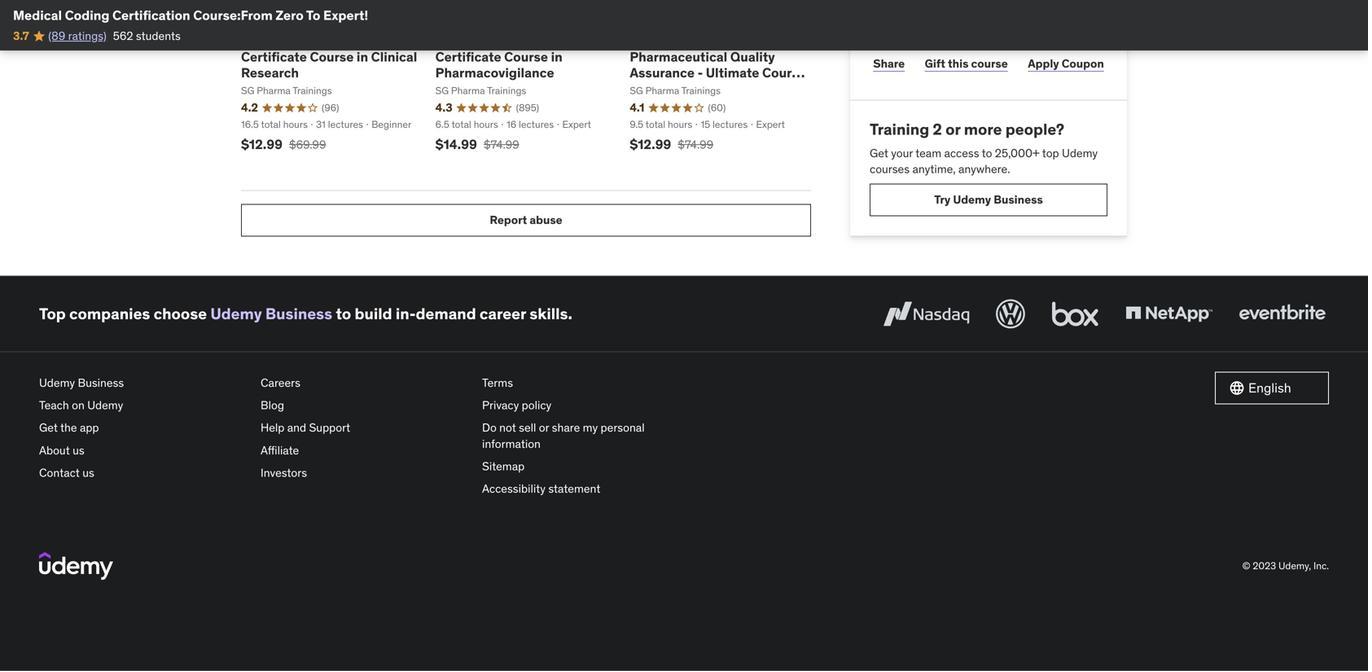 Task type: vqa. For each thing, say whether or not it's contained in the screenshot.
the 31
yes



Task type: describe. For each thing, give the bounding box(es) containing it.
3.7
[[13, 28, 29, 43]]

your
[[892, 146, 914, 160]]

top
[[39, 304, 66, 324]]

report abuse
[[490, 213, 563, 227]]

or inside terms privacy policy do not sell or share my personal information sitemap accessibility statement
[[539, 421, 549, 435]]

1 vertical spatial business
[[266, 304, 333, 324]]

certification
[[112, 7, 190, 24]]

15
[[701, 118, 711, 131]]

report abuse button
[[241, 204, 812, 237]]

ratings)
[[68, 28, 107, 43]]

©
[[1243, 560, 1251, 573]]

pharma inside certificate course in clinical research sg pharma trainings
[[257, 84, 291, 97]]

inc.
[[1314, 560, 1330, 573]]

people?
[[1006, 119, 1065, 139]]

in for clinical
[[357, 49, 368, 65]]

2023
[[1254, 560, 1277, 573]]

3 pharma from the left
[[646, 84, 680, 97]]

$14.99 $74.99
[[436, 136, 520, 153]]

4.3
[[436, 100, 453, 115]]

course:from
[[193, 7, 273, 24]]

investors link
[[261, 462, 469, 484]]

6.5 total hours
[[436, 118, 499, 131]]

do
[[482, 421, 497, 435]]

2
[[933, 119, 943, 139]]

try
[[935, 192, 951, 207]]

certificate for sg
[[436, 49, 502, 65]]

expert!
[[324, 7, 369, 24]]

4.2
[[241, 100, 258, 115]]

coupon
[[1062, 56, 1105, 71]]

31 lectures
[[316, 118, 363, 131]]

sg inside certificate course in clinical research sg pharma trainings
[[241, 84, 255, 97]]

apply coupon button
[[1025, 48, 1108, 80]]

25,000+
[[996, 146, 1040, 160]]

get the app link
[[39, 417, 248, 439]]

box image
[[1049, 296, 1103, 332]]

gift this course link
[[922, 48, 1012, 80]]

hours for sg
[[474, 118, 499, 131]]

in-
[[396, 304, 416, 324]]

not
[[500, 421, 516, 435]]

(89
[[48, 28, 65, 43]]

report
[[490, 213, 527, 227]]

choose
[[154, 304, 207, 324]]

trainings inside the certificate course in pharmacovigilance sg pharma trainings
[[487, 84, 527, 97]]

training 2 or more people? get your team access to 25,000+ top udemy courses anytime, anywhere.
[[870, 119, 1099, 176]]

terms privacy policy do not sell or share my personal information sitemap accessibility statement
[[482, 376, 645, 496]]

netapp image
[[1123, 296, 1217, 332]]

privacy policy link
[[482, 394, 691, 417]]

trainings inside certificate course in clinical research sg pharma trainings
[[293, 84, 332, 97]]

total for research
[[261, 118, 281, 131]]

volkswagen image
[[993, 296, 1029, 332]]

16
[[507, 118, 517, 131]]

(89 ratings)
[[48, 28, 107, 43]]

abuse
[[530, 213, 563, 227]]

$69.99
[[289, 137, 326, 152]]

96 reviews element
[[322, 101, 339, 115]]

this
[[949, 56, 969, 71]]

course
[[972, 56, 1009, 71]]

3 total from the left
[[646, 118, 666, 131]]

sg pharma trainings
[[630, 84, 721, 97]]

privacy
[[482, 398, 519, 413]]

the
[[60, 421, 77, 435]]

accessibility statement link
[[482, 478, 691, 500]]

about
[[39, 443, 70, 458]]

60 reviews element
[[708, 101, 726, 115]]

$12.99 $69.99
[[241, 136, 326, 153]]

share
[[874, 56, 905, 71]]

beginner
[[372, 118, 412, 131]]

about us link
[[39, 439, 248, 462]]

15 lectures
[[701, 118, 748, 131]]

certificate course in clinical research sg pharma trainings
[[241, 49, 417, 97]]

clinical
[[371, 49, 417, 65]]

english button
[[1216, 372, 1330, 405]]

0 vertical spatial udemy business link
[[210, 304, 333, 324]]

terms
[[482, 376, 513, 390]]

certificate course in pharmacovigilance sg pharma trainings
[[436, 49, 563, 97]]

course inside pharmaceutical quality assurance - ultimate course (2023)
[[763, 64, 807, 81]]

teach
[[39, 398, 69, 413]]

total for sg
[[452, 118, 472, 131]]

team
[[916, 146, 942, 160]]

udemy right on
[[87, 398, 123, 413]]

16 lectures
[[507, 118, 554, 131]]

demand
[[416, 304, 476, 324]]

2 horizontal spatial business
[[994, 192, 1044, 207]]

affiliate
[[261, 443, 299, 458]]

(60)
[[708, 101, 726, 114]]

blog link
[[261, 394, 469, 417]]

course for pharmacovigilance
[[505, 49, 548, 65]]

investors
[[261, 466, 307, 480]]

anywhere.
[[959, 162, 1011, 176]]

in for pharmacovigilance
[[551, 49, 563, 65]]

access
[[945, 146, 980, 160]]

© 2023 udemy, inc.
[[1243, 560, 1330, 573]]

(96)
[[322, 101, 339, 114]]

6.5
[[436, 118, 450, 131]]

certificate course in pharmacovigilance link
[[436, 49, 563, 81]]

apply
[[1029, 56, 1060, 71]]

affiliate link
[[261, 439, 469, 462]]

31
[[316, 118, 326, 131]]

certificate course in clinical research link
[[241, 49, 417, 81]]

and
[[287, 421, 306, 435]]

4.1
[[630, 100, 645, 115]]

students
[[136, 28, 181, 43]]

share button
[[870, 48, 909, 80]]



Task type: locate. For each thing, give the bounding box(es) containing it.
1 sg from the left
[[241, 84, 255, 97]]

2 horizontal spatial pharma
[[646, 84, 680, 97]]

in
[[357, 49, 368, 65], [551, 49, 563, 65]]

pharmaceutical
[[630, 49, 728, 65]]

1 horizontal spatial certificate
[[436, 49, 502, 65]]

pharma
[[257, 84, 291, 97], [451, 84, 485, 97], [646, 84, 680, 97]]

total right '16.5'
[[261, 118, 281, 131]]

udemy,
[[1279, 560, 1312, 573]]

get inside the udemy business teach on udemy get the app about us contact us
[[39, 421, 58, 435]]

0 horizontal spatial sg
[[241, 84, 255, 97]]

$12.99 for certificate course in clinical research
[[241, 136, 283, 153]]

2 expert from the left
[[757, 118, 786, 131]]

1 total from the left
[[261, 118, 281, 131]]

english
[[1249, 380, 1292, 396]]

1 expert from the left
[[563, 118, 592, 131]]

1 horizontal spatial pharma
[[451, 84, 485, 97]]

0 vertical spatial us
[[73, 443, 84, 458]]

0 horizontal spatial to
[[336, 304, 351, 324]]

course inside the certificate course in pharmacovigilance sg pharma trainings
[[505, 49, 548, 65]]

careers link
[[261, 372, 469, 394]]

hours for research
[[283, 118, 308, 131]]

lectures for clinical
[[328, 118, 363, 131]]

sg up 4.1
[[630, 84, 643, 97]]

3 trainings from the left
[[682, 84, 721, 97]]

895 reviews element
[[516, 101, 539, 115]]

certificate for research
[[241, 49, 307, 65]]

0 vertical spatial business
[[994, 192, 1044, 207]]

udemy business link up careers
[[210, 304, 333, 324]]

ultimate
[[706, 64, 760, 81]]

information
[[482, 437, 541, 451]]

sg
[[241, 84, 255, 97], [436, 84, 449, 97], [630, 84, 643, 97]]

1 vertical spatial get
[[39, 421, 58, 435]]

contact
[[39, 466, 80, 480]]

1 horizontal spatial in
[[551, 49, 563, 65]]

nasdaq image
[[880, 296, 974, 332]]

course up (895)
[[505, 49, 548, 65]]

lectures down 96 reviews element
[[328, 118, 363, 131]]

expert for pharmaceutical quality assurance - ultimate course (2023)
[[757, 118, 786, 131]]

(895)
[[516, 101, 539, 114]]

get for training
[[870, 146, 889, 160]]

my
[[583, 421, 598, 435]]

us right contact
[[82, 466, 94, 480]]

or right sell
[[539, 421, 549, 435]]

lectures down 60 reviews element
[[713, 118, 748, 131]]

contact us link
[[39, 462, 248, 484]]

2 horizontal spatial sg
[[630, 84, 643, 97]]

build
[[355, 304, 392, 324]]

pharma up "4.3" on the top left of page
[[451, 84, 485, 97]]

companies
[[69, 304, 150, 324]]

udemy inside the training 2 or more people? get your team access to 25,000+ top udemy courses anytime, anywhere.
[[1063, 146, 1099, 160]]

skills.
[[530, 304, 573, 324]]

pharma down research
[[257, 84, 291, 97]]

business up careers
[[266, 304, 333, 324]]

$74.99 down the 16
[[484, 137, 520, 152]]

medical
[[13, 7, 62, 24]]

in inside the certificate course in pharmacovigilance sg pharma trainings
[[551, 49, 563, 65]]

us right about
[[73, 443, 84, 458]]

udemy business teach on udemy get the app about us contact us
[[39, 376, 124, 480]]

trainings up (96)
[[293, 84, 332, 97]]

terms link
[[482, 372, 691, 394]]

in inside certificate course in clinical research sg pharma trainings
[[357, 49, 368, 65]]

0 horizontal spatial $74.99
[[484, 137, 520, 152]]

business up on
[[78, 376, 124, 390]]

2 trainings from the left
[[487, 84, 527, 97]]

1 horizontal spatial to
[[982, 146, 993, 160]]

0 horizontal spatial course
[[310, 49, 354, 65]]

1 certificate from the left
[[241, 49, 307, 65]]

1 horizontal spatial hours
[[474, 118, 499, 131]]

certificate
[[241, 49, 307, 65], [436, 49, 502, 65]]

us
[[73, 443, 84, 458], [82, 466, 94, 480]]

2 vertical spatial business
[[78, 376, 124, 390]]

accessibility
[[482, 482, 546, 496]]

pharmaceutical quality assurance - ultimate course (2023)
[[630, 49, 807, 97]]

1 in from the left
[[357, 49, 368, 65]]

get up courses
[[870, 146, 889, 160]]

try udemy business
[[935, 192, 1044, 207]]

3 hours from the left
[[668, 118, 693, 131]]

pharma inside the certificate course in pharmacovigilance sg pharma trainings
[[451, 84, 485, 97]]

share
[[552, 421, 580, 435]]

(2023)
[[630, 80, 670, 97]]

1 hours from the left
[[283, 118, 308, 131]]

course inside certificate course in clinical research sg pharma trainings
[[310, 49, 354, 65]]

expert right 15 lectures
[[757, 118, 786, 131]]

course for clinical
[[310, 49, 354, 65]]

2 in from the left
[[551, 49, 563, 65]]

support
[[309, 421, 351, 435]]

0 horizontal spatial pharma
[[257, 84, 291, 97]]

1 horizontal spatial get
[[870, 146, 889, 160]]

-
[[698, 64, 703, 81]]

0 horizontal spatial lectures
[[328, 118, 363, 131]]

policy
[[522, 398, 552, 413]]

$12.99 down '16.5'
[[241, 136, 283, 153]]

16.5 total hours
[[241, 118, 308, 131]]

research
[[241, 64, 299, 81]]

zero
[[276, 7, 304, 24]]

0 horizontal spatial total
[[261, 118, 281, 131]]

sitemap
[[482, 459, 525, 474]]

more
[[965, 119, 1003, 139]]

gift
[[925, 56, 946, 71]]

2 sg from the left
[[436, 84, 449, 97]]

2 horizontal spatial lectures
[[713, 118, 748, 131]]

course down the expert!
[[310, 49, 354, 65]]

1 vertical spatial or
[[539, 421, 549, 435]]

3 sg from the left
[[630, 84, 643, 97]]

certificate inside the certificate course in pharmacovigilance sg pharma trainings
[[436, 49, 502, 65]]

sitemap link
[[482, 455, 691, 478]]

udemy up teach
[[39, 376, 75, 390]]

1 horizontal spatial sg
[[436, 84, 449, 97]]

1 horizontal spatial trainings
[[487, 84, 527, 97]]

2 horizontal spatial trainings
[[682, 84, 721, 97]]

1 horizontal spatial lectures
[[519, 118, 554, 131]]

0 horizontal spatial expert
[[563, 118, 592, 131]]

hours up $14.99 $74.99 at the left of page
[[474, 118, 499, 131]]

udemy inside the try udemy business link
[[954, 192, 992, 207]]

expert for certificate course in pharmacovigilance
[[563, 118, 592, 131]]

trainings down -
[[682, 84, 721, 97]]

0 horizontal spatial certificate
[[241, 49, 307, 65]]

pharmacovigilance
[[436, 64, 555, 81]]

1 lectures from the left
[[328, 118, 363, 131]]

sg up 4.2
[[241, 84, 255, 97]]

3 lectures from the left
[[713, 118, 748, 131]]

get
[[870, 146, 889, 160], [39, 421, 58, 435]]

lectures for pharmacovigilance
[[519, 118, 554, 131]]

lectures down 895 reviews element
[[519, 118, 554, 131]]

udemy right top at the right top of page
[[1063, 146, 1099, 160]]

certificate inside certificate course in clinical research sg pharma trainings
[[241, 49, 307, 65]]

2 horizontal spatial total
[[646, 118, 666, 131]]

coding
[[65, 7, 110, 24]]

statement
[[549, 482, 601, 496]]

1 horizontal spatial $12.99
[[630, 136, 672, 153]]

$12.99 $74.99
[[630, 136, 714, 153]]

app
[[80, 421, 99, 435]]

hours up $12.99 $74.99
[[668, 118, 693, 131]]

9.5
[[630, 118, 644, 131]]

get inside the training 2 or more people? get your team access to 25,000+ top udemy courses anytime, anywhere.
[[870, 146, 889, 160]]

eventbrite image
[[1236, 296, 1330, 332]]

$74.99 inside $12.99 $74.99
[[678, 137, 714, 152]]

1 vertical spatial to
[[336, 304, 351, 324]]

help
[[261, 421, 285, 435]]

to up anywhere. on the right
[[982, 146, 993, 160]]

2 horizontal spatial hours
[[668, 118, 693, 131]]

expert right 16 lectures
[[563, 118, 592, 131]]

$12.99 for pharmaceutical quality assurance - ultimate course (2023)
[[630, 136, 672, 153]]

to
[[306, 7, 321, 24]]

$74.99 inside $14.99 $74.99
[[484, 137, 520, 152]]

total right 6.5 at the left top of the page
[[452, 118, 472, 131]]

1 horizontal spatial $74.99
[[678, 137, 714, 152]]

1 trainings from the left
[[293, 84, 332, 97]]

small image
[[1230, 380, 1246, 396]]

to left build
[[336, 304, 351, 324]]

1 $74.99 from the left
[[484, 137, 520, 152]]

$74.99 for $12.99
[[678, 137, 714, 152]]

careers
[[261, 376, 301, 390]]

0 horizontal spatial trainings
[[293, 84, 332, 97]]

try udemy business link
[[870, 184, 1108, 216]]

or
[[946, 119, 961, 139], [539, 421, 549, 435]]

total right 9.5
[[646, 118, 666, 131]]

2 horizontal spatial course
[[763, 64, 807, 81]]

sg inside the certificate course in pharmacovigilance sg pharma trainings
[[436, 84, 449, 97]]

1 $12.99 from the left
[[241, 136, 283, 153]]

to inside the training 2 or more people? get your team access to 25,000+ top udemy courses anytime, anywhere.
[[982, 146, 993, 160]]

0 horizontal spatial hours
[[283, 118, 308, 131]]

udemy business link up get the app link
[[39, 372, 248, 394]]

hours up the $12.99 $69.99
[[283, 118, 308, 131]]

certificate down zero
[[241, 49, 307, 65]]

2 $12.99 from the left
[[630, 136, 672, 153]]

2 certificate from the left
[[436, 49, 502, 65]]

udemy
[[1063, 146, 1099, 160], [954, 192, 992, 207], [210, 304, 262, 324], [39, 376, 75, 390], [87, 398, 123, 413]]

expert
[[563, 118, 592, 131], [757, 118, 786, 131]]

courses
[[870, 162, 910, 176]]

get left the
[[39, 421, 58, 435]]

careers blog help and support affiliate investors
[[261, 376, 351, 480]]

or right 2
[[946, 119, 961, 139]]

to
[[982, 146, 993, 160], [336, 304, 351, 324]]

0 horizontal spatial business
[[78, 376, 124, 390]]

teach on udemy link
[[39, 394, 248, 417]]

top companies choose udemy business to build in-demand career skills.
[[39, 304, 573, 324]]

$74.99 for $14.99
[[484, 137, 520, 152]]

business inside the udemy business teach on udemy get the app about us contact us
[[78, 376, 124, 390]]

sg up "4.3" on the top left of page
[[436, 84, 449, 97]]

0 horizontal spatial $12.99
[[241, 136, 283, 153]]

0 vertical spatial to
[[982, 146, 993, 160]]

1 horizontal spatial expert
[[757, 118, 786, 131]]

1 horizontal spatial total
[[452, 118, 472, 131]]

total
[[261, 118, 281, 131], [452, 118, 472, 131], [646, 118, 666, 131]]

2 lectures from the left
[[519, 118, 554, 131]]

pharmaceutical quality assurance - ultimate course (2023) link
[[630, 49, 807, 97]]

562 students
[[113, 28, 181, 43]]

udemy right choose
[[210, 304, 262, 324]]

course right ultimate
[[763, 64, 807, 81]]

udemy image
[[39, 553, 113, 580]]

562
[[113, 28, 133, 43]]

certificate up "4.3" on the top left of page
[[436, 49, 502, 65]]

help and support link
[[261, 417, 469, 439]]

training
[[870, 119, 930, 139]]

0 horizontal spatial get
[[39, 421, 58, 435]]

or inside the training 2 or more people? get your team access to 25,000+ top udemy courses anytime, anywhere.
[[946, 119, 961, 139]]

udemy right try in the right top of the page
[[954, 192, 992, 207]]

16.5
[[241, 118, 259, 131]]

get for udemy
[[39, 421, 58, 435]]

0 vertical spatial get
[[870, 146, 889, 160]]

1 vertical spatial us
[[82, 466, 94, 480]]

2 pharma from the left
[[451, 84, 485, 97]]

0 horizontal spatial in
[[357, 49, 368, 65]]

2 total from the left
[[452, 118, 472, 131]]

0 vertical spatial or
[[946, 119, 961, 139]]

$12.99 down 9.5 total hours at the top
[[630, 136, 672, 153]]

$74.99 down 15
[[678, 137, 714, 152]]

apply coupon
[[1029, 56, 1105, 71]]

trainings down pharmacovigilance
[[487, 84, 527, 97]]

pharma down assurance
[[646, 84, 680, 97]]

top
[[1043, 146, 1060, 160]]

1 horizontal spatial course
[[505, 49, 548, 65]]

business down anywhere. on the right
[[994, 192, 1044, 207]]

1 horizontal spatial or
[[946, 119, 961, 139]]

1 vertical spatial udemy business link
[[39, 372, 248, 394]]

1 pharma from the left
[[257, 84, 291, 97]]

0 horizontal spatial or
[[539, 421, 549, 435]]

2 hours from the left
[[474, 118, 499, 131]]

do not sell or share my personal information button
[[482, 417, 691, 455]]

1 horizontal spatial business
[[266, 304, 333, 324]]

career
[[480, 304, 526, 324]]

2 $74.99 from the left
[[678, 137, 714, 152]]



